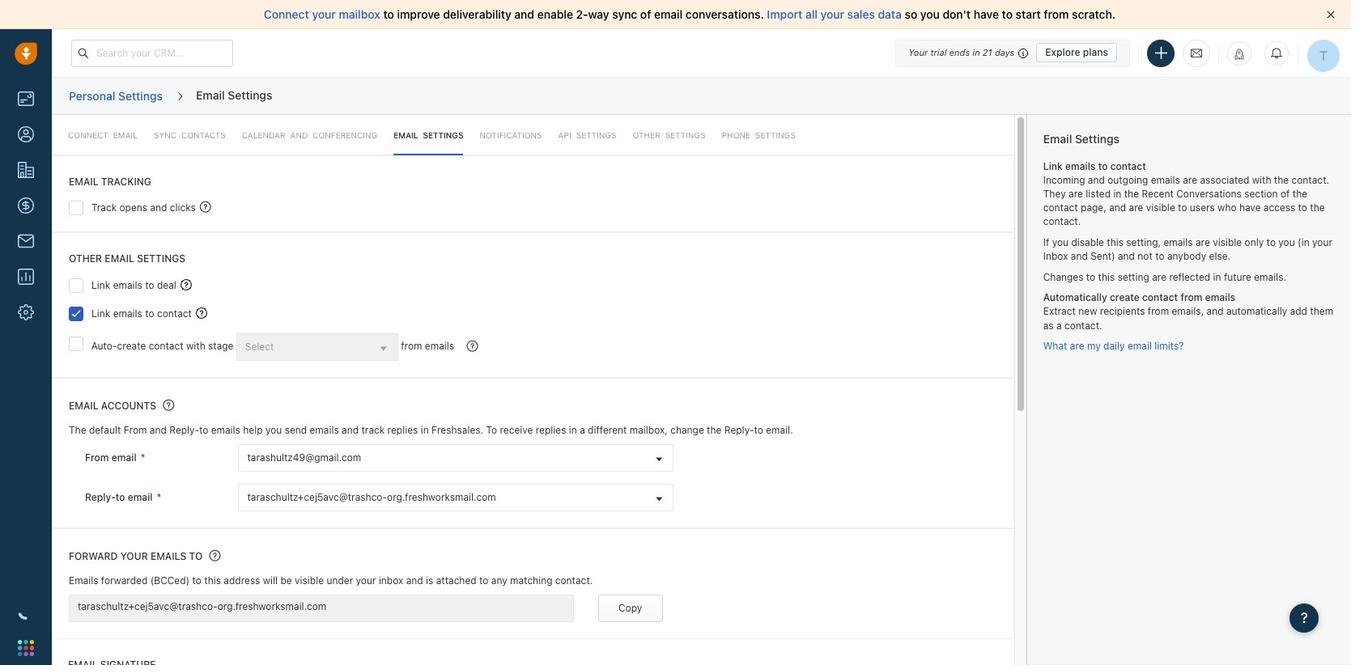Task type: locate. For each thing, give the bounding box(es) containing it.
api settings link
[[559, 115, 617, 156]]

1 horizontal spatial replies
[[536, 424, 567, 437]]

and
[[515, 7, 535, 21], [290, 130, 308, 140], [1089, 174, 1106, 186], [1110, 202, 1127, 214], [150, 202, 167, 214], [1072, 250, 1089, 262], [1119, 250, 1136, 262], [1207, 306, 1224, 318], [150, 424, 167, 437], [342, 424, 359, 437], [406, 575, 423, 587]]

1 horizontal spatial connect
[[264, 7, 309, 21]]

1 horizontal spatial reply-
[[169, 424, 199, 437]]

visible right be
[[295, 575, 324, 587]]

settings left phone
[[666, 130, 706, 140]]

0 horizontal spatial settings
[[137, 253, 186, 265]]

contact. right matching
[[556, 575, 593, 587]]

0 vertical spatial have
[[974, 7, 1000, 21]]

add
[[1291, 306, 1308, 318]]

1 horizontal spatial visible
[[1147, 202, 1176, 214]]

0 horizontal spatial of
[[641, 7, 652, 21]]

a left different
[[580, 424, 585, 437]]

contact.
[[1292, 174, 1330, 186], [1044, 216, 1082, 228], [1065, 320, 1103, 332], [556, 575, 593, 587]]

visible down recent on the top
[[1147, 202, 1176, 214]]

email right sync at the top left
[[655, 7, 683, 21]]

1 horizontal spatial have
[[1240, 202, 1262, 214]]

inbox
[[379, 575, 404, 587]]

will
[[263, 575, 278, 587]]

email right daily
[[1128, 340, 1153, 352]]

contacts
[[181, 130, 226, 140]]

to
[[486, 424, 497, 437]]

2 horizontal spatial visible
[[1214, 236, 1243, 249]]

taraschultz+cej5avc@trashco-org.freshworksmail.com down track
[[247, 491, 496, 504]]

any
[[491, 575, 508, 587]]

2 horizontal spatial settings
[[756, 130, 796, 140]]

of up access
[[1281, 188, 1291, 200]]

sync contacts link
[[154, 115, 226, 156]]

0 horizontal spatial create
[[117, 340, 146, 352]]

email inside "tab list"
[[394, 130, 418, 140]]

conversations.
[[686, 7, 764, 21]]

settings
[[228, 88, 273, 102], [118, 89, 163, 103], [423, 130, 464, 140], [576, 130, 617, 140], [1076, 132, 1120, 146]]

with up "section"
[[1253, 174, 1272, 186]]

connect
[[264, 7, 309, 21], [68, 130, 108, 140]]

0 vertical spatial a
[[1057, 320, 1062, 332]]

in left 'future'
[[1214, 271, 1222, 283]]

from
[[1044, 7, 1070, 21], [1181, 292, 1203, 304], [1148, 306, 1170, 318], [401, 340, 422, 352]]

link down other email settings
[[92, 279, 110, 291]]

0 horizontal spatial other
[[69, 253, 102, 265]]

and down listed
[[1110, 202, 1127, 214]]

1 vertical spatial visible
[[1214, 236, 1243, 249]]

and up listed
[[1089, 174, 1106, 186]]

they
[[1044, 188, 1067, 200]]

taraschultz+cej5avc@trashco- down tarashultz49@gmail.com
[[247, 491, 387, 504]]

visible inside if you disable this setting, emails are visible only to you (in your inbox and sent) and not to anybody else.
[[1214, 236, 1243, 249]]

link up auto-
[[92, 308, 110, 320]]

select
[[245, 341, 274, 353]]

tracking
[[101, 176, 151, 188]]

email
[[196, 88, 225, 102], [394, 130, 418, 140], [1044, 132, 1073, 146], [69, 176, 99, 188], [69, 400, 99, 412]]

question circled image
[[200, 200, 211, 214], [209, 549, 221, 563]]

0 vertical spatial with
[[1253, 174, 1272, 186]]

email settings inside "tab list"
[[394, 130, 464, 140]]

settings inside phone settings link
[[756, 130, 796, 140]]

settings right 'api'
[[576, 130, 617, 140]]

are down recent on the top
[[1130, 202, 1144, 214]]

1 horizontal spatial settings
[[666, 130, 706, 140]]

question circled image right "from emails"
[[467, 339, 478, 353]]

are left my
[[1071, 340, 1085, 352]]

create inside automatically create contact from emails extract new recipients from emails, and automatically add them as a contact.
[[1111, 292, 1140, 304]]

api settings
[[559, 130, 617, 140]]

from
[[124, 424, 147, 437], [85, 452, 109, 464]]

visible inside "link emails to contact incoming and outgoing emails are associated with the contact. they are listed in the recent conversations section of the contact page, and are visible to users who have access to the contact."
[[1147, 202, 1176, 214]]

visible up else.
[[1214, 236, 1243, 249]]

replies right the receive
[[536, 424, 567, 437]]

what
[[1044, 340, 1068, 352]]

1 vertical spatial link
[[92, 279, 110, 291]]

personal
[[69, 89, 115, 103]]

reply- left help
[[169, 424, 199, 437]]

0 vertical spatial of
[[641, 7, 652, 21]]

contact
[[1111, 160, 1147, 172], [1044, 202, 1079, 214], [1143, 292, 1179, 304], [157, 308, 192, 320], [149, 340, 184, 352]]

have
[[974, 7, 1000, 21], [1240, 202, 1262, 214]]

other down "track"
[[69, 253, 102, 265]]

to right mailbox
[[384, 7, 394, 21]]

org.freshworksmail.com down will
[[218, 601, 327, 613]]

settings for phone settings
[[756, 130, 796, 140]]

question circled image
[[467, 339, 478, 353], [163, 398, 174, 412]]

of inside "link emails to contact incoming and outgoing emails are associated with the contact. they are listed in the recent conversations section of the contact page, and are visible to users who have access to the contact."
[[1281, 188, 1291, 200]]

1 vertical spatial taraschultz+cej5avc@trashco-org.freshworksmail.com
[[78, 601, 327, 613]]

have right don't
[[974, 7, 1000, 21]]

0 vertical spatial from
[[124, 424, 147, 437]]

1 horizontal spatial of
[[1281, 188, 1291, 200]]

scratch.
[[1073, 7, 1116, 21]]

0 vertical spatial connect
[[264, 7, 309, 21]]

0 vertical spatial link
[[1044, 160, 1063, 172]]

connect left mailbox
[[264, 7, 309, 21]]

data
[[878, 7, 902, 21]]

0 vertical spatial question circled image
[[467, 339, 478, 353]]

tab panel
[[52, 115, 1015, 666]]

so
[[905, 7, 918, 21]]

in left freshsales.
[[421, 424, 429, 437]]

1 horizontal spatial question circled image
[[467, 339, 478, 353]]

from down default
[[85, 452, 109, 464]]

are
[[1184, 174, 1198, 186], [1069, 188, 1084, 200], [1130, 202, 1144, 214], [1196, 236, 1211, 249], [1153, 271, 1167, 283], [1071, 340, 1085, 352]]

contact down the changes to this setting are reflected in future emails.
[[1143, 292, 1179, 304]]

1 horizontal spatial taraschultz+cej5avc@trashco-
[[247, 491, 387, 504]]

link inside "link emails to contact incoming and outgoing emails are associated with the contact. they are listed in the recent conversations section of the contact page, and are visible to users who have access to the contact."
[[1044, 160, 1063, 172]]

contact left click to learn how to link emails to contacts image
[[157, 308, 192, 320]]

you right 'if'
[[1053, 236, 1069, 249]]

the
[[1275, 174, 1290, 186], [1125, 188, 1140, 200], [1293, 188, 1308, 200], [1311, 202, 1326, 214], [707, 424, 722, 437]]

with inside "link emails to contact incoming and outgoing emails are associated with the contact. they are listed in the recent conversations section of the contact page, and are visible to users who have access to the contact."
[[1253, 174, 1272, 186]]

tarashultz49@gmail.com
[[247, 452, 361, 464]]

to left any
[[480, 575, 489, 587]]

email up the
[[69, 400, 99, 412]]

0 horizontal spatial connect
[[68, 130, 108, 140]]

are inside if you disable this setting, emails are visible only to you (in your inbox and sent) and not to anybody else.
[[1196, 236, 1211, 249]]

have down "section"
[[1240, 202, 1262, 214]]

email down default
[[112, 452, 137, 464]]

deal
[[157, 279, 176, 291]]

setting,
[[1127, 236, 1162, 249]]

with left stage
[[186, 340, 205, 352]]

a inside automatically create contact from emails extract new recipients from emails, and automatically add them as a contact.
[[1057, 320, 1062, 332]]

are down incoming
[[1069, 188, 1084, 200]]

1 vertical spatial with
[[186, 340, 205, 352]]

phone settings
[[722, 130, 796, 140]]

to down sent)
[[1087, 271, 1096, 283]]

0 horizontal spatial a
[[580, 424, 585, 437]]

1 vertical spatial create
[[117, 340, 146, 352]]

track
[[92, 202, 117, 214]]

1 vertical spatial have
[[1240, 202, 1262, 214]]

not
[[1138, 250, 1153, 262]]

create
[[1111, 292, 1140, 304], [117, 340, 146, 352]]

0 horizontal spatial taraschultz+cej5avc@trashco-
[[78, 601, 218, 613]]

email down from email
[[128, 491, 153, 504]]

contact up outgoing
[[1111, 160, 1147, 172]]

enable
[[538, 7, 573, 21]]

2 vertical spatial this
[[204, 575, 221, 587]]

1 vertical spatial a
[[580, 424, 585, 437]]

this up sent)
[[1108, 236, 1124, 249]]

2 replies from the left
[[536, 424, 567, 437]]

taraschultz+cej5avc@trashco- down (bcced) at the left
[[78, 601, 218, 613]]

link
[[1044, 160, 1063, 172], [92, 279, 110, 291], [92, 308, 110, 320]]

Search your CRM... text field
[[71, 39, 233, 67]]

1 horizontal spatial email settings
[[394, 130, 464, 140]]

email
[[655, 7, 683, 21], [113, 130, 138, 140], [105, 253, 134, 265], [1128, 340, 1153, 352], [112, 452, 137, 464], [128, 491, 153, 504]]

tarashultz49@gmail.com link
[[239, 445, 673, 471]]

under
[[327, 575, 353, 587]]

other for other email settings
[[69, 253, 102, 265]]

email left 'sync'
[[113, 130, 138, 140]]

other inside 'link'
[[633, 130, 661, 140]]

emails inside automatically create contact from emails extract new recipients from emails, and automatically add them as a contact.
[[1206, 292, 1236, 304]]

calendar and conferencing link
[[242, 115, 378, 156]]

your right (in on the right of page
[[1313, 236, 1333, 249]]

start
[[1016, 7, 1042, 21]]

and inside automatically create contact from emails extract new recipients from emails, and automatically add them as a contact.
[[1207, 306, 1224, 318]]

email.
[[766, 424, 794, 437]]

sync contacts
[[154, 130, 226, 140]]

settings inside "link"
[[576, 130, 617, 140]]

this inside if you disable this setting, emails are visible only to you (in your inbox and sent) and not to anybody else.
[[1108, 236, 1124, 249]]

reply- left email.
[[725, 424, 755, 437]]

link up incoming
[[1044, 160, 1063, 172]]

2 horizontal spatial email settings
[[1044, 132, 1120, 146]]

1 vertical spatial from
[[85, 452, 109, 464]]

emails inside if you disable this setting, emails are visible only to you (in your inbox and sent) and not to anybody else.
[[1164, 236, 1194, 249]]

1 horizontal spatial create
[[1111, 292, 1140, 304]]

automatically create contact from emails extract new recipients from emails, and automatically add them as a contact.
[[1044, 292, 1334, 332]]

contact. up 'if'
[[1044, 216, 1082, 228]]

to right not
[[1156, 250, 1165, 262]]

your
[[312, 7, 336, 21], [821, 7, 845, 21], [1313, 236, 1333, 249], [120, 551, 148, 563], [356, 575, 376, 587]]

replies
[[388, 424, 418, 437], [536, 424, 567, 437]]

to up listed
[[1099, 160, 1108, 172]]

close image
[[1328, 11, 1336, 19]]

0 vertical spatial visible
[[1147, 202, 1176, 214]]

0 vertical spatial other
[[633, 130, 661, 140]]

email tracking
[[69, 176, 151, 188]]

of right sync at the top left
[[641, 7, 652, 21]]

connect inside "link"
[[68, 130, 108, 140]]

different
[[588, 424, 627, 437]]

emails forwarded (bcced) to this address will be visible under your inbox and is attached to any matching contact.
[[69, 575, 593, 587]]

this down sent)
[[1099, 271, 1116, 283]]

other settings
[[633, 130, 706, 140]]

0 vertical spatial create
[[1111, 292, 1140, 304]]

1 vertical spatial other
[[69, 253, 102, 265]]

to right (bcced) at the left
[[192, 575, 202, 587]]

visible
[[1147, 202, 1176, 214], [1214, 236, 1243, 249], [295, 575, 324, 587]]

other right the 'api settings'
[[633, 130, 661, 140]]

org.freshworksmail.com
[[387, 491, 496, 504], [218, 601, 327, 613]]

you left (in on the right of page
[[1279, 236, 1296, 249]]

1 vertical spatial taraschultz+cej5avc@trashco-
[[78, 601, 218, 613]]

in inside "link emails to contact incoming and outgoing emails are associated with the contact. they are listed in the recent conversations section of the contact page, and are visible to users who have access to the contact."
[[1114, 188, 1122, 200]]

click to learn how to link emails to contacts image
[[196, 307, 207, 319]]

section
[[1245, 188, 1279, 200]]

0 horizontal spatial have
[[974, 7, 1000, 21]]

2 vertical spatial visible
[[295, 575, 324, 587]]

create down link emails to contact
[[117, 340, 146, 352]]

1 vertical spatial org.freshworksmail.com
[[218, 601, 327, 613]]

and right emails,
[[1207, 306, 1224, 318]]

1 horizontal spatial other
[[633, 130, 661, 140]]

forward
[[69, 551, 118, 563]]

(in
[[1299, 236, 1310, 249]]

and down accounts
[[150, 424, 167, 437]]

help
[[243, 424, 263, 437]]

from down accounts
[[124, 424, 147, 437]]

connect email link
[[68, 115, 138, 156]]

link for link emails to contact
[[92, 308, 110, 320]]

settings up deal
[[137, 253, 186, 265]]

0 horizontal spatial question circled image
[[163, 398, 174, 412]]

0 vertical spatial this
[[1108, 236, 1124, 249]]

contact. down new
[[1065, 320, 1103, 332]]

link emails to deal
[[92, 279, 176, 291]]

1 horizontal spatial with
[[1253, 174, 1272, 186]]

1 replies from the left
[[388, 424, 418, 437]]

org.freshworksmail.com down tarashultz49@gmail.com link
[[387, 491, 496, 504]]

this left address
[[204, 575, 221, 587]]

calendar and conferencing
[[242, 130, 378, 140]]

your up 'forwarded'
[[120, 551, 148, 563]]

be
[[281, 575, 292, 587]]

1 horizontal spatial a
[[1057, 320, 1062, 332]]

settings inside "other settings" 'link'
[[666, 130, 706, 140]]

question circled image right accounts
[[163, 398, 174, 412]]

taraschultz+cej5avc@trashco-org.freshworksmail.com down (bcced) at the left
[[78, 601, 327, 613]]

the right change
[[707, 424, 722, 437]]

1 horizontal spatial org.freshworksmail.com
[[387, 491, 496, 504]]

0 vertical spatial taraschultz+cej5avc@trashco-
[[247, 491, 387, 504]]

settings right phone
[[756, 130, 796, 140]]

a
[[1057, 320, 1062, 332], [580, 424, 585, 437]]

1 vertical spatial connect
[[68, 130, 108, 140]]

create up recipients
[[1111, 292, 1140, 304]]

tab panel containing email tracking
[[52, 115, 1015, 666]]

0 horizontal spatial visible
[[295, 575, 324, 587]]

0 horizontal spatial replies
[[388, 424, 418, 437]]

extract
[[1044, 306, 1076, 318]]

connect for connect email
[[68, 130, 108, 140]]

reply- down from email
[[85, 491, 116, 504]]

email right conferencing
[[394, 130, 418, 140]]

tab list
[[52, 115, 1015, 156]]

personal settings
[[69, 89, 163, 103]]

2 vertical spatial link
[[92, 308, 110, 320]]

emails
[[1066, 160, 1096, 172], [1152, 174, 1181, 186], [1164, 236, 1194, 249], [113, 279, 142, 291], [1206, 292, 1236, 304], [113, 308, 142, 320], [425, 340, 454, 352], [211, 424, 240, 437], [310, 424, 339, 437], [151, 551, 187, 563]]

settings for api settings "link"
[[576, 130, 617, 140]]

and down disable at the right
[[1072, 250, 1089, 262]]

0 horizontal spatial from
[[85, 452, 109, 464]]

1 vertical spatial of
[[1281, 188, 1291, 200]]

setting
[[1118, 271, 1150, 283]]

settings left notifications
[[423, 130, 464, 140]]

emails
[[69, 575, 98, 587]]

to
[[384, 7, 394, 21], [1003, 7, 1013, 21], [1099, 160, 1108, 172], [1179, 202, 1188, 214], [1299, 202, 1308, 214], [1267, 236, 1277, 249], [1156, 250, 1165, 262], [1087, 271, 1096, 283], [145, 279, 154, 291], [145, 308, 154, 320], [199, 424, 208, 437], [755, 424, 764, 437], [116, 491, 125, 504], [189, 551, 203, 563], [192, 575, 202, 587], [480, 575, 489, 587]]

0 horizontal spatial org.freshworksmail.com
[[218, 601, 327, 613]]



Task type: describe. For each thing, give the bounding box(es) containing it.
mailbox,
[[630, 424, 668, 437]]

click to learn how to link conversations to deals image
[[181, 279, 192, 290]]

create for automatically
[[1111, 292, 1140, 304]]

to up (bcced) at the left
[[189, 551, 203, 563]]

(bcced)
[[150, 575, 190, 587]]

automatically
[[1044, 292, 1108, 304]]

email inside "link"
[[113, 130, 138, 140]]

you right help
[[266, 424, 282, 437]]

daily
[[1104, 340, 1126, 352]]

limits?
[[1155, 340, 1185, 352]]

0 vertical spatial question circled image
[[200, 200, 211, 214]]

email settings link
[[394, 115, 464, 156]]

reflected
[[1170, 271, 1211, 283]]

contact down link emails to contact
[[149, 340, 184, 352]]

and left not
[[1119, 250, 1136, 262]]

anybody
[[1168, 250, 1207, 262]]

else.
[[1210, 250, 1231, 262]]

changes
[[1044, 271, 1084, 283]]

changes to this setting are reflected in future emails.
[[1044, 271, 1287, 283]]

page,
[[1081, 202, 1107, 214]]

personal settings link
[[68, 83, 164, 109]]

0 vertical spatial taraschultz+cej5avc@trashco-org.freshworksmail.com
[[247, 491, 496, 504]]

email up link emails to deal
[[105, 253, 134, 265]]

link emails to contact incoming and outgoing emails are associated with the contact. they are listed in the recent conversations section of the contact page, and are visible to users who have access to the contact.
[[1044, 160, 1330, 228]]

settings for personal settings link
[[118, 89, 163, 103]]

reply-to email
[[85, 491, 153, 504]]

the right access
[[1311, 202, 1326, 214]]

improve
[[397, 7, 440, 21]]

1 vertical spatial question circled image
[[209, 549, 221, 563]]

contact down they
[[1044, 202, 1079, 214]]

have inside "link emails to contact incoming and outgoing emails are associated with the contact. they are listed in the recent conversations section of the contact page, and are visible to users who have access to the contact."
[[1240, 202, 1262, 214]]

change
[[671, 424, 705, 437]]

to down link emails to deal
[[145, 308, 154, 320]]

connect your mailbox link
[[264, 7, 384, 21]]

other email settings
[[69, 253, 186, 265]]

ends
[[950, 47, 971, 58]]

the inside tab panel
[[707, 424, 722, 437]]

email up incoming
[[1044, 132, 1073, 146]]

listed
[[1086, 188, 1111, 200]]

to left email.
[[755, 424, 764, 437]]

plans
[[1084, 46, 1109, 58]]

what are my daily email limits?
[[1044, 340, 1185, 352]]

your left mailbox
[[312, 7, 336, 21]]

auto-create contact with stage
[[91, 340, 234, 352]]

attached
[[436, 575, 477, 587]]

freshworks switcher image
[[18, 641, 34, 657]]

emails,
[[1172, 306, 1205, 318]]

the
[[69, 424, 86, 437]]

send email image
[[1192, 46, 1203, 60]]

0 horizontal spatial with
[[186, 340, 205, 352]]

settings for the email settings link
[[423, 130, 464, 140]]

the down outgoing
[[1125, 188, 1140, 200]]

explore
[[1046, 46, 1081, 58]]

and left track
[[342, 424, 359, 437]]

who
[[1218, 202, 1237, 214]]

are down not
[[1153, 271, 1167, 283]]

conversations
[[1177, 188, 1242, 200]]

track
[[362, 424, 385, 437]]

forwarded
[[101, 575, 148, 587]]

settings up outgoing
[[1076, 132, 1120, 146]]

to right only
[[1267, 236, 1277, 249]]

receive
[[500, 424, 533, 437]]

outgoing
[[1108, 174, 1149, 186]]

my
[[1088, 340, 1101, 352]]

to left start
[[1003, 7, 1013, 21]]

matching
[[510, 575, 553, 587]]

default
[[89, 424, 121, 437]]

the up access
[[1293, 188, 1308, 200]]

emails.
[[1255, 271, 1287, 283]]

0 horizontal spatial email settings
[[196, 88, 273, 102]]

the up "section"
[[1275, 174, 1290, 186]]

settings for other settings
[[666, 130, 706, 140]]

recent
[[1142, 188, 1174, 200]]

tab list containing connect email
[[52, 115, 1015, 156]]

0 horizontal spatial reply-
[[85, 491, 116, 504]]

inbox
[[1044, 250, 1069, 262]]

to left the 'users'
[[1179, 202, 1188, 214]]

to left deal
[[145, 279, 154, 291]]

you right so
[[921, 7, 940, 21]]

and left is
[[406, 575, 423, 587]]

track opens and clicks
[[92, 202, 196, 214]]

phone
[[722, 130, 751, 140]]

contact. inside automatically create contact from emails extract new recipients from emails, and automatically add them as a contact.
[[1065, 320, 1103, 332]]

to left help
[[199, 424, 208, 437]]

2-
[[576, 7, 588, 21]]

your trial ends in 21 days
[[909, 47, 1015, 58]]

recipients
[[1101, 306, 1146, 318]]

opens
[[119, 202, 147, 214]]

this inside tab panel
[[204, 575, 221, 587]]

0 vertical spatial org.freshworksmail.com
[[387, 491, 496, 504]]

other for other settings
[[633, 130, 661, 140]]

and left enable
[[515, 7, 535, 21]]

calendar
[[242, 130, 286, 140]]

other settings link
[[633, 115, 706, 156]]

accounts
[[101, 400, 156, 412]]

link for link emails to contact incoming and outgoing emails are associated with the contact. they are listed in the recent conversations section of the contact page, and are visible to users who have access to the contact.
[[1044, 160, 1063, 172]]

email accounts
[[69, 400, 156, 412]]

way
[[588, 7, 610, 21]]

import
[[767, 7, 803, 21]]

from emails
[[401, 340, 454, 352]]

contact. up access
[[1292, 174, 1330, 186]]

to right access
[[1299, 202, 1308, 214]]

in left different
[[569, 424, 577, 437]]

forward your emails to
[[69, 551, 203, 563]]

21
[[983, 47, 993, 58]]

notifications
[[480, 130, 542, 140]]

all
[[806, 7, 818, 21]]

don't
[[943, 7, 971, 21]]

mailbox
[[339, 7, 381, 21]]

2 horizontal spatial reply-
[[725, 424, 755, 437]]

contact inside automatically create contact from emails extract new recipients from emails, and automatically add them as a contact.
[[1143, 292, 1179, 304]]

to down from email
[[116, 491, 125, 504]]

import all your sales data link
[[767, 7, 905, 21]]

explore plans link
[[1037, 43, 1118, 62]]

your left inbox
[[356, 575, 376, 587]]

associated
[[1201, 174, 1250, 186]]

email up "track"
[[69, 176, 99, 188]]

1 vertical spatial this
[[1099, 271, 1116, 283]]

future
[[1225, 271, 1252, 283]]

if you disable this setting, emails are visible only to you (in your inbox and sent) and not to anybody else.
[[1044, 236, 1333, 262]]

conferencing
[[313, 130, 378, 140]]

and left clicks
[[150, 202, 167, 214]]

phone settings link
[[722, 115, 796, 156]]

connect for connect your mailbox to improve deliverability and enable 2-way sync of email conversations. import all your sales data so you don't have to start from scratch.
[[264, 7, 309, 21]]

create for auto-
[[117, 340, 146, 352]]

connect email
[[68, 130, 138, 140]]

new
[[1079, 306, 1098, 318]]

sync
[[613, 7, 638, 21]]

1 vertical spatial question circled image
[[163, 398, 174, 412]]

link for link emails to deal
[[92, 279, 110, 291]]

only
[[1245, 236, 1265, 249]]

if
[[1044, 236, 1050, 249]]

your inside if you disable this setting, emails are visible only to you (in your inbox and sent) and not to anybody else.
[[1313, 236, 1333, 249]]

are up 'conversations'
[[1184, 174, 1198, 186]]

them
[[1311, 306, 1334, 318]]

in left 21
[[973, 47, 981, 58]]

settings up calendar
[[228, 88, 273, 102]]

your right all
[[821, 7, 845, 21]]

email up contacts
[[196, 88, 225, 102]]

trial
[[931, 47, 947, 58]]

and right calendar
[[290, 130, 308, 140]]

stage
[[208, 340, 234, 352]]

users
[[1191, 202, 1216, 214]]

1 horizontal spatial from
[[124, 424, 147, 437]]



Task type: vqa. For each thing, say whether or not it's contained in the screenshot.
custom
no



